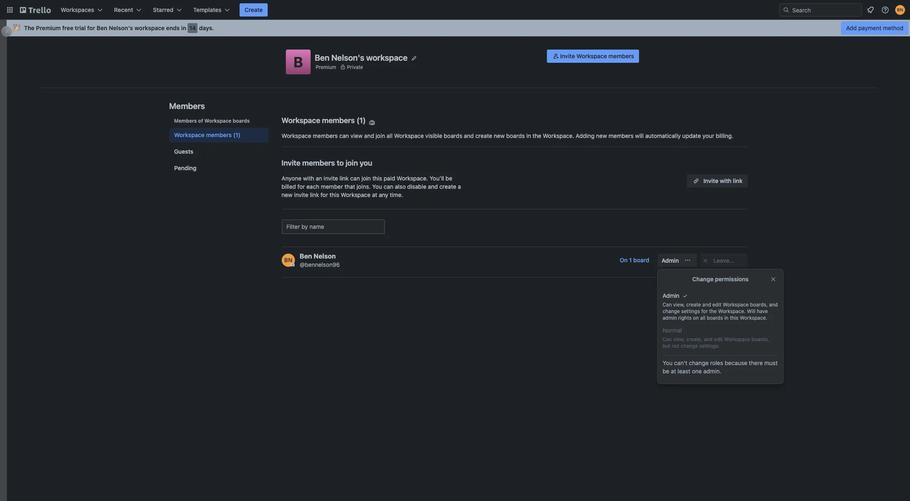 Task type: vqa. For each thing, say whether or not it's contained in the screenshot.
Terry Turtle (terryturtle) icon to the right
no



Task type: describe. For each thing, give the bounding box(es) containing it.
premium inside 'banner'
[[36, 24, 61, 31]]

you inside you can't change roles because there must be at least one admin.
[[663, 360, 673, 367]]

create button
[[240, 3, 268, 17]]

admin
[[663, 315, 677, 321]]

there
[[749, 360, 763, 367]]

member
[[321, 183, 343, 190]]

admin link
[[658, 254, 697, 267]]

14
[[189, 24, 196, 31]]

workspace. down edit
[[718, 308, 746, 315]]

on
[[693, 315, 699, 321]]

invite for invite workspace members
[[561, 53, 575, 60]]

invite with link button
[[687, 174, 748, 188]]

add
[[847, 24, 857, 31]]

0 vertical spatial workspace
[[135, 24, 165, 31]]

days.
[[199, 24, 214, 31]]

1 horizontal spatial nelson's
[[332, 53, 365, 62]]

trial
[[75, 24, 86, 31]]

2 horizontal spatial can
[[384, 183, 394, 190]]

change
[[693, 276, 714, 283]]

can
[[663, 302, 672, 308]]

at inside anyone with an invite link can join this paid workspace. you'll be billed for each member that joins. you can also disable and create a new invite link for this workspace at any time.
[[372, 191, 378, 198]]

🎉
[[13, 24, 21, 31]]

0 horizontal spatial all
[[387, 132, 393, 139]]

any
[[379, 191, 389, 198]]

on
[[620, 257, 628, 264]]

visible
[[426, 132, 443, 139]]

new inside anyone with an invite link can join this paid workspace. you'll be billed for each member that joins. you can also disable and create a new invite link for this workspace at any time.
[[282, 191, 293, 198]]

starred button
[[148, 3, 187, 17]]

workspace. inside anyone with an invite link can join this paid workspace. you'll be billed for each member that joins. you can also disable and create a new invite link for this workspace at any time.
[[397, 175, 428, 182]]

sm image inside admin link
[[684, 256, 692, 265]]

an
[[316, 175, 322, 182]]

add payment method link
[[842, 21, 909, 35]]

0 horizontal spatial the
[[533, 132, 542, 139]]

workspace. left adding
[[543, 132, 575, 139]]

adding
[[576, 132, 595, 139]]

0 vertical spatial can
[[340, 132, 349, 139]]

primary element
[[0, 0, 911, 20]]

sm image right )
[[368, 119, 376, 127]]

1 vertical spatial can
[[351, 175, 360, 182]]

invite workspace members button
[[547, 50, 640, 63]]

on 1 board
[[620, 257, 650, 264]]

private
[[347, 64, 363, 70]]

🎉 the premium free trial for ben nelson's workspace ends in 14 days.
[[13, 24, 214, 31]]

will
[[636, 132, 644, 139]]

sm image inside leave… link
[[702, 257, 710, 265]]

ben for ben nelson's workspace
[[315, 53, 330, 62]]

members for members of workspace boards
[[174, 118, 197, 124]]

one
[[692, 368, 702, 375]]

ben inside 'banner'
[[97, 24, 107, 31]]

that
[[345, 183, 355, 190]]

for inside the can view, create and edit workspace boards, and change settings for the workspace. will have admin rights on all boards in this workspace.
[[702, 308, 708, 315]]

edit
[[713, 302, 722, 308]]

guests
[[174, 148, 193, 155]]

ben nelson's workspace
[[315, 53, 408, 62]]

permissions
[[715, 276, 749, 283]]

be inside anyone with an invite link can join this paid workspace. you'll be billed for each member that joins. you can also disable and create a new invite link for this workspace at any time.
[[446, 175, 453, 182]]

boards inside the can view, create and edit workspace boards, and change settings for the workspace. will have admin rights on all boards in this workspace.
[[707, 315, 723, 321]]

payment
[[859, 24, 882, 31]]

this inside the can view, create and edit workspace boards, and change settings for the workspace. will have admin rights on all boards in this workspace.
[[730, 315, 739, 321]]

templates
[[193, 6, 222, 13]]

can view, create and edit workspace boards, and change settings for the workspace. will have admin rights on all boards in this workspace.
[[663, 302, 778, 321]]

workspace members can view and join all workspace visible boards and create new boards in the workspace. adding new members will automatically update your billing.
[[282, 132, 734, 139]]

nelson
[[314, 253, 336, 260]]

invite with link
[[704, 177, 743, 184]]

must
[[765, 360, 778, 367]]

admin.
[[704, 368, 722, 375]]

view
[[351, 132, 363, 139]]

link inside 'invite with link' button
[[734, 177, 743, 184]]

the
[[24, 24, 35, 31]]

starred
[[153, 6, 174, 13]]

invite workspace members
[[561, 53, 635, 60]]

search image
[[783, 7, 790, 13]]

settings
[[681, 308, 700, 315]]

pending link
[[169, 161, 269, 176]]

and right boards,
[[769, 302, 778, 308]]

0 vertical spatial join
[[376, 132, 385, 139]]

workspace inside anyone with an invite link can join this paid workspace. you'll be billed for each member that joins. you can also disable and create a new invite link for this workspace at any time.
[[341, 191, 371, 198]]

in inside the can view, create and edit workspace boards, and change settings for the workspace. will have admin rights on all boards in this workspace.
[[725, 315, 729, 321]]

of
[[198, 118, 203, 124]]

)
[[363, 116, 366, 125]]

1 for (
[[360, 116, 363, 125]]

create inside the can view, create and edit workspace boards, and change settings for the workspace. will have admin rights on all boards in this workspace.
[[687, 302, 701, 308]]

be inside you can't change roles because there must be at least one admin.
[[663, 368, 670, 375]]

Filter by name text field
[[282, 220, 385, 234]]

invite members to join you
[[282, 159, 373, 167]]

you
[[360, 159, 373, 167]]

0 vertical spatial workspace members
[[282, 116, 355, 125]]

disable
[[408, 183, 427, 190]]

ben nelson @bennelson96
[[300, 253, 340, 268]]

banner containing 🎉
[[7, 20, 911, 36]]

your
[[703, 132, 715, 139]]

recent
[[114, 6, 133, 13]]

free
[[62, 24, 73, 31]]

1 vertical spatial this
[[330, 191, 340, 198]]

0 vertical spatial create
[[476, 132, 493, 139]]

1 horizontal spatial link
[[340, 175, 349, 182]]

have
[[757, 308, 768, 315]]

method
[[884, 24, 904, 31]]

workspaces button
[[56, 3, 108, 17]]

joins.
[[357, 183, 371, 190]]

guests link
[[169, 144, 269, 159]]

workspaces
[[61, 6, 94, 13]]

ben for ben nelson @bennelson96
[[300, 253, 312, 260]]

(
[[357, 116, 360, 125]]

least
[[678, 368, 691, 375]]

leave… link
[[701, 254, 748, 267]]

for left each
[[298, 183, 305, 190]]

rights
[[679, 315, 692, 321]]

you can't change roles because there must be at least one admin.
[[663, 360, 778, 375]]

anyone
[[282, 175, 302, 182]]

1 horizontal spatial invite
[[324, 175, 338, 182]]



Task type: locate. For each thing, give the bounding box(es) containing it.
members up of at the top
[[169, 101, 205, 111]]

join right to at the top
[[346, 159, 358, 167]]

join inside anyone with an invite link can join this paid workspace. you'll be billed for each member that joins. you can also disable and create a new invite link for this workspace at any time.
[[362, 175, 371, 182]]

can down paid
[[384, 183, 394, 190]]

and left edit
[[703, 302, 711, 308]]

0 notifications image
[[866, 5, 876, 15]]

@bennelson96
[[300, 261, 340, 268]]

0 vertical spatial members
[[169, 101, 205, 111]]

b
[[294, 53, 303, 70]]

ben right trial
[[97, 24, 107, 31]]

admin
[[662, 257, 679, 264], [663, 292, 681, 299]]

banner
[[7, 20, 911, 36]]

1 vertical spatial workspace members
[[174, 131, 232, 138]]

1 vertical spatial invite
[[282, 159, 301, 167]]

admin for sm icon over view,
[[663, 292, 681, 299]]

0 horizontal spatial nelson's
[[109, 24, 133, 31]]

the inside the can view, create and edit workspace boards, and change settings for the workspace. will have admin rights on all boards in this workspace.
[[710, 308, 717, 315]]

invite for invite members to join you
[[282, 159, 301, 167]]

members left of at the top
[[174, 118, 197, 124]]

0 horizontal spatial invite
[[294, 191, 309, 198]]

1 horizontal spatial invite
[[561, 53, 575, 60]]

1 vertical spatial join
[[346, 159, 358, 167]]

0 vertical spatial invite
[[324, 175, 338, 182]]

open information menu image
[[882, 6, 890, 14]]

premium
[[36, 24, 61, 31], [316, 64, 336, 70]]

0 vertical spatial ben
[[97, 24, 107, 31]]

confetti image
[[13, 24, 21, 31]]

1 horizontal spatial with
[[720, 177, 732, 184]]

(1)
[[233, 131, 241, 138]]

sm image left leave… link
[[684, 256, 692, 265]]

workspace members left ( at top left
[[282, 116, 355, 125]]

add payment method
[[847, 24, 904, 31]]

can up that
[[351, 175, 360, 182]]

1 vertical spatial ben
[[315, 53, 330, 62]]

0 vertical spatial 1
[[360, 116, 363, 125]]

2 vertical spatial join
[[362, 175, 371, 182]]

0 vertical spatial the
[[533, 132, 542, 139]]

will
[[747, 308, 756, 315]]

recent button
[[109, 3, 146, 17]]

2 vertical spatial in
[[725, 315, 729, 321]]

join
[[376, 132, 385, 139], [346, 159, 358, 167], [362, 175, 371, 182]]

b button
[[286, 50, 311, 74]]

change
[[663, 308, 680, 315], [689, 360, 709, 367]]

2 horizontal spatial join
[[376, 132, 385, 139]]

1 horizontal spatial this
[[373, 175, 382, 182]]

0 vertical spatial in
[[181, 24, 186, 31]]

0 horizontal spatial workspace members
[[174, 131, 232, 138]]

1 horizontal spatial in
[[527, 132, 531, 139]]

0 vertical spatial all
[[387, 132, 393, 139]]

with inside button
[[720, 177, 732, 184]]

and inside anyone with an invite link can join this paid workspace. you'll be billed for each member that joins. you can also disable and create a new invite link for this workspace at any time.
[[428, 183, 438, 190]]

view,
[[673, 302, 685, 308]]

create
[[476, 132, 493, 139], [440, 183, 457, 190], [687, 302, 701, 308]]

0 vertical spatial admin
[[662, 257, 679, 264]]

board
[[634, 257, 650, 264]]

sm image left leave…
[[702, 257, 710, 265]]

1 vertical spatial change
[[689, 360, 709, 367]]

paid
[[384, 175, 395, 182]]

for right trial
[[87, 24, 95, 31]]

2 horizontal spatial ben
[[315, 53, 330, 62]]

can left view at the top left of the page
[[340, 132, 349, 139]]

change inside the can view, create and edit workspace boards, and change settings for the workspace. will have admin rights on all boards in this workspace.
[[663, 308, 680, 315]]

and right view at the top left of the page
[[364, 132, 374, 139]]

workspace
[[135, 24, 165, 31], [367, 53, 408, 62]]

1 horizontal spatial can
[[351, 175, 360, 182]]

update
[[683, 132, 701, 139]]

you inside anyone with an invite link can join this paid workspace. you'll be billed for each member that joins. you can also disable and create a new invite link for this workspace at any time.
[[372, 183, 382, 190]]

2 vertical spatial this
[[730, 315, 739, 321]]

0 vertical spatial this
[[373, 175, 382, 182]]

1 for on
[[630, 257, 632, 264]]

members inside the invite workspace members button
[[609, 53, 635, 60]]

2 vertical spatial can
[[384, 183, 394, 190]]

2 vertical spatial create
[[687, 302, 701, 308]]

0 horizontal spatial create
[[440, 183, 457, 190]]

all
[[387, 132, 393, 139], [701, 315, 706, 321]]

2 horizontal spatial new
[[596, 132, 607, 139]]

and down you'll
[[428, 183, 438, 190]]

anyone with an invite link can join this paid workspace. you'll be billed for each member that joins. you can also disable and create a new invite link for this workspace at any time.
[[282, 175, 461, 198]]

1 vertical spatial create
[[440, 183, 457, 190]]

time.
[[390, 191, 403, 198]]

1 vertical spatial 1
[[630, 257, 632, 264]]

ben nelson (bennelson96) image
[[896, 5, 906, 15]]

you
[[372, 183, 382, 190], [663, 360, 673, 367]]

change up one
[[689, 360, 709, 367]]

for
[[87, 24, 95, 31], [298, 183, 305, 190], [321, 191, 328, 198], [702, 308, 708, 315]]

1 up view at the top left of the page
[[360, 116, 363, 125]]

0 vertical spatial invite
[[561, 53, 575, 60]]

0 horizontal spatial in
[[181, 24, 186, 31]]

you'll
[[430, 175, 444, 182]]

0 horizontal spatial workspace
[[135, 24, 165, 31]]

0 horizontal spatial premium
[[36, 24, 61, 31]]

1 vertical spatial workspace
[[367, 53, 408, 62]]

0 vertical spatial premium
[[36, 24, 61, 31]]

ben
[[97, 24, 107, 31], [315, 53, 330, 62], [300, 253, 312, 260]]

workspace inside button
[[577, 53, 607, 60]]

can't
[[674, 360, 688, 367]]

1 vertical spatial members
[[174, 118, 197, 124]]

ends
[[166, 24, 180, 31]]

with inside anyone with an invite link can join this paid workspace. you'll be billed for each member that joins. you can also disable and create a new invite link for this workspace at any time.
[[303, 175, 314, 182]]

2 horizontal spatial invite
[[704, 177, 719, 184]]

in
[[181, 24, 186, 31], [527, 132, 531, 139], [725, 315, 729, 321]]

admin up can
[[663, 292, 681, 299]]

admin for sm icon within admin link
[[662, 257, 679, 264]]

1 horizontal spatial workspace members
[[282, 116, 355, 125]]

0 horizontal spatial change
[[663, 308, 680, 315]]

0 horizontal spatial be
[[446, 175, 453, 182]]

1 vertical spatial premium
[[316, 64, 336, 70]]

1 vertical spatial at
[[671, 368, 676, 375]]

0 horizontal spatial invite
[[282, 159, 301, 167]]

nelson's up "private"
[[332, 53, 365, 62]]

billed
[[282, 183, 296, 190]]

invite up member
[[324, 175, 338, 182]]

this member is an admin of this workspace. image
[[291, 263, 295, 267]]

1 horizontal spatial be
[[663, 368, 670, 375]]

back to home image
[[20, 3, 51, 17]]

0 vertical spatial you
[[372, 183, 382, 190]]

the
[[533, 132, 542, 139], [710, 308, 717, 315]]

a
[[458, 183, 461, 190]]

2 vertical spatial invite
[[704, 177, 719, 184]]

create
[[245, 6, 263, 13]]

0 horizontal spatial with
[[303, 175, 314, 182]]

at left any
[[372, 191, 378, 198]]

ben right b
[[315, 53, 330, 62]]

join up joins. at the left top of the page
[[362, 175, 371, 182]]

0 vertical spatial change
[[663, 308, 680, 315]]

new
[[494, 132, 505, 139], [596, 132, 607, 139], [282, 191, 293, 198]]

invite
[[324, 175, 338, 182], [294, 191, 309, 198]]

pending
[[174, 165, 197, 172]]

1 right on
[[630, 257, 632, 264]]

workspace. up disable
[[397, 175, 428, 182]]

be
[[446, 175, 453, 182], [663, 368, 670, 375]]

2 horizontal spatial link
[[734, 177, 743, 184]]

sm image
[[552, 52, 561, 60]]

0 horizontal spatial new
[[282, 191, 293, 198]]

2 horizontal spatial this
[[730, 315, 739, 321]]

link
[[340, 175, 349, 182], [734, 177, 743, 184], [310, 191, 319, 198]]

premium right the b button
[[316, 64, 336, 70]]

members
[[169, 101, 205, 111], [174, 118, 197, 124]]

be left the 'least'
[[663, 368, 670, 375]]

1 horizontal spatial all
[[701, 315, 706, 321]]

1 horizontal spatial join
[[362, 175, 371, 182]]

create inside anyone with an invite link can join this paid workspace. you'll be billed for each member that joins. you can also disable and create a new invite link for this workspace at any time.
[[440, 183, 457, 190]]

2 vertical spatial ben
[[300, 253, 312, 260]]

1 vertical spatial all
[[701, 315, 706, 321]]

2 horizontal spatial in
[[725, 315, 729, 321]]

1 horizontal spatial new
[[494, 132, 505, 139]]

invite
[[561, 53, 575, 60], [282, 159, 301, 167], [704, 177, 719, 184]]

( 1 )
[[357, 116, 366, 125]]

1 inside on 1 board link
[[630, 257, 632, 264]]

invite for invite with link
[[704, 177, 719, 184]]

at inside you can't change roles because there must be at least one admin.
[[671, 368, 676, 375]]

ben inside the ben nelson @bennelson96
[[300, 253, 312, 260]]

and
[[364, 132, 374, 139], [464, 132, 474, 139], [428, 183, 438, 190], [703, 302, 711, 308], [769, 302, 778, 308]]

1 vertical spatial be
[[663, 368, 670, 375]]

0 horizontal spatial can
[[340, 132, 349, 139]]

0 horizontal spatial this
[[330, 191, 340, 198]]

and right "visible"
[[464, 132, 474, 139]]

admin right board
[[662, 257, 679, 264]]

change up admin
[[663, 308, 680, 315]]

templates button
[[188, 3, 235, 17]]

workspace. down will
[[740, 315, 768, 321]]

1 horizontal spatial at
[[671, 368, 676, 375]]

leave…
[[714, 257, 735, 264]]

1 vertical spatial you
[[663, 360, 673, 367]]

all right on
[[701, 315, 706, 321]]

workspace
[[577, 53, 607, 60], [282, 116, 321, 125], [205, 118, 232, 124], [174, 131, 205, 138], [282, 132, 311, 139], [394, 132, 424, 139], [341, 191, 371, 198], [723, 302, 749, 308]]

each
[[307, 183, 320, 190]]

invite down each
[[294, 191, 309, 198]]

also
[[395, 183, 406, 190]]

this
[[373, 175, 382, 182], [330, 191, 340, 198], [730, 315, 739, 321]]

1 vertical spatial nelson's
[[332, 53, 365, 62]]

1 horizontal spatial the
[[710, 308, 717, 315]]

sm image
[[368, 119, 376, 127], [684, 256, 692, 265], [702, 257, 710, 265], [681, 292, 690, 300]]

1 horizontal spatial 1
[[630, 257, 632, 264]]

1 vertical spatial invite
[[294, 191, 309, 198]]

0 vertical spatial at
[[372, 191, 378, 198]]

2 horizontal spatial create
[[687, 302, 701, 308]]

at left the 'least'
[[671, 368, 676, 375]]

at
[[372, 191, 378, 198], [671, 368, 676, 375]]

for right settings
[[702, 308, 708, 315]]

change permissions
[[693, 276, 749, 283]]

all inside the can view, create and edit workspace boards, and change settings for the workspace. will have admin rights on all boards in this workspace.
[[701, 315, 706, 321]]

join right view at the top left of the page
[[376, 132, 385, 139]]

0 horizontal spatial join
[[346, 159, 358, 167]]

1 horizontal spatial change
[[689, 360, 709, 367]]

to
[[337, 159, 344, 167]]

workspace inside the can view, create and edit workspace boards, and change settings for the workspace. will have admin rights on all boards in this workspace.
[[723, 302, 749, 308]]

0 horizontal spatial at
[[372, 191, 378, 198]]

you up any
[[372, 183, 382, 190]]

0 horizontal spatial 1
[[360, 116, 363, 125]]

be right you'll
[[446, 175, 453, 182]]

1 horizontal spatial premium
[[316, 64, 336, 70]]

premium right the
[[36, 24, 61, 31]]

because
[[725, 360, 748, 367]]

workspace members down of at the top
[[174, 131, 232, 138]]

you left the can't
[[663, 360, 673, 367]]

boards,
[[750, 302, 768, 308]]

automatically
[[646, 132, 681, 139]]

1 horizontal spatial workspace
[[367, 53, 408, 62]]

0 vertical spatial be
[[446, 175, 453, 182]]

Search field
[[790, 4, 862, 16]]

roles
[[711, 360, 724, 367]]

1 horizontal spatial create
[[476, 132, 493, 139]]

billing.
[[716, 132, 734, 139]]

0 vertical spatial nelson's
[[109, 24, 133, 31]]

sm image up view,
[[681, 292, 690, 300]]

workspace.
[[543, 132, 575, 139], [397, 175, 428, 182], [718, 308, 746, 315], [740, 315, 768, 321]]

with for invite
[[720, 177, 732, 184]]

1 horizontal spatial ben
[[300, 253, 312, 260]]

all right view at the top left of the page
[[387, 132, 393, 139]]

nelson's down recent
[[109, 24, 133, 31]]

members of workspace boards
[[174, 118, 250, 124]]

nelson's
[[109, 24, 133, 31], [332, 53, 365, 62]]

0 horizontal spatial link
[[310, 191, 319, 198]]

1 vertical spatial the
[[710, 308, 717, 315]]

on 1 board link
[[615, 254, 655, 267]]

1 horizontal spatial you
[[663, 360, 673, 367]]

change inside you can't change roles because there must be at least one admin.
[[689, 360, 709, 367]]

for inside 'banner'
[[87, 24, 95, 31]]

members for members
[[169, 101, 205, 111]]

for down member
[[321, 191, 328, 198]]

ben up @bennelson96
[[300, 253, 312, 260]]

1 vertical spatial in
[[527, 132, 531, 139]]

with for anyone
[[303, 175, 314, 182]]

0 horizontal spatial you
[[372, 183, 382, 190]]



